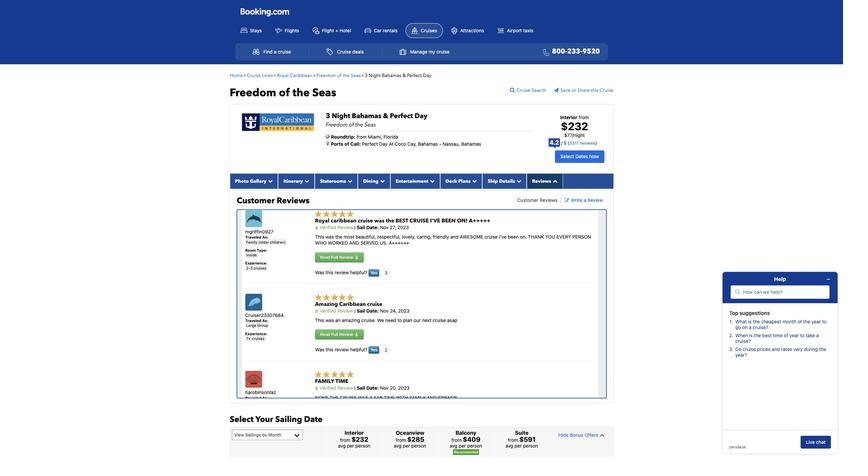 Task type: vqa. For each thing, say whether or not it's contained in the screenshot.
Field
no



Task type: describe. For each thing, give the bounding box(es) containing it.
cruise for cruise deals
[[337, 49, 351, 55]]

cruise lines link
[[247, 72, 273, 79]]

date: for caribbean
[[367, 225, 379, 230]]

royal for royal caribbean cruise was the best cruise i've been on! a+++++
[[315, 217, 330, 225]]

interior from $232 $77 / night
[[561, 114, 589, 138]]

staterooms button
[[315, 174, 358, 189]]

| for caribbean
[[355, 308, 356, 314]]

offers
[[585, 432, 599, 438]]

read full review button for caribbean
[[315, 253, 364, 263]]

this for royal caribbean cruise was the best cruise i've been on! a+++++
[[326, 270, 334, 275]]

reviews left edit image
[[540, 197, 558, 203]]

select for select your sailing date
[[230, 414, 254, 425]]

flights link
[[270, 23, 305, 38]]

next
[[422, 318, 432, 323]]

asap
[[448, 318, 458, 323]]

1 horizontal spatial customer reviews
[[518, 197, 558, 203]]

room
[[245, 248, 256, 253]]

chevron down image
[[303, 179, 310, 184]]

oceanview from $285 avg per person
[[394, 430, 427, 449]]

from for roundtrip: from miami, florida
[[357, 134, 367, 140]]

large
[[246, 324, 256, 328]]

tiarobinsontaz image
[[245, 371, 262, 388]]

| sail date: nov 27, 2023
[[353, 225, 409, 230]]

cruise for manage my cruise
[[437, 49, 450, 55]]

| sail date: nov 20, 2023
[[353, 386, 410, 391]]

yes for caribbean
[[371, 348, 378, 353]]

a+++++
[[469, 217, 491, 225]]

need
[[386, 318, 397, 323]]

none
[[315, 395, 329, 401]]

roundtrip:
[[331, 134, 356, 140]]

freedom inside 3 night bahamas & perfect day freedom of the seas
[[326, 121, 348, 129]]

reviews down itinerary at the top left
[[277, 195, 310, 206]]

itinerary
[[284, 178, 303, 185]]

review down worked
[[340, 255, 354, 260]]

experience: for cruises
[[245, 332, 268, 336]]

0 vertical spatial freedom of the seas
[[317, 72, 361, 79]]

2023 for time
[[398, 386, 410, 391]]

fab
[[374, 395, 383, 401]]

day for 3 night bahamas & perfect day
[[423, 72, 432, 79]]

2 vertical spatial perfect
[[362, 141, 378, 147]]

| for time
[[355, 386, 356, 391]]

chevron up image for reviews
[[552, 179, 558, 184]]

freedom of the seas main content
[[227, 68, 617, 460]]

my
[[429, 49, 436, 55]]

from for suite from $591 avg per person
[[509, 438, 519, 443]]

sail for time
[[357, 386, 366, 391]]

night
[[574, 132, 585, 138]]

us.
[[380, 240, 388, 246]]

review right write
[[588, 197, 604, 203]]

& for 3 night bahamas & perfect day
[[403, 72, 406, 79]]

traveled for tiarobinsontaz
[[245, 396, 262, 400]]

been
[[508, 234, 519, 240]]

from for oceanview from $285 avg per person
[[396, 438, 406, 443]]

date: for time
[[367, 386, 379, 391]]

review for caribbean
[[335, 347, 349, 353]]

1 vertical spatial cruise
[[340, 395, 357, 401]]

globe image
[[326, 134, 330, 139]]

verified review link for family
[[315, 386, 353, 391]]

balcony
[[456, 430, 477, 436]]

3 for 3 night bahamas & perfect day freedom of the seas
[[326, 111, 330, 120]]

chevron down image for staterooms
[[346, 179, 353, 184]]

person for $285
[[412, 443, 427, 449]]

of inside 3 night bahamas & perfect day freedom of the seas
[[349, 121, 354, 129]]

5
[[564, 141, 567, 146]]

bonus
[[570, 432, 584, 438]]

was for caribbean
[[326, 234, 334, 240]]

angle right image for cruise lines
[[274, 73, 276, 78]]

person
[[573, 234, 592, 240]]

)
[[596, 141, 598, 146]]

person for $232
[[356, 443, 371, 449]]

amazing
[[315, 301, 338, 308]]

yes button for caribbean
[[369, 269, 380, 277]]

233-
[[568, 47, 583, 56]]

or
[[572, 87, 577, 94]]

caribbean for amazing
[[340, 301, 366, 308]]

cruise for find a cruise
[[278, 49, 291, 55]]

bahamas inside 3 night bahamas & perfect day freedom of the seas
[[352, 111, 382, 120]]

chevron down image for dining
[[379, 179, 385, 184]]

per for $232
[[347, 443, 355, 449]]

i've
[[431, 217, 441, 225]]

0 vertical spatial this
[[591, 87, 599, 94]]

yes for caribbean
[[371, 270, 378, 276]]

dining button
[[358, 174, 391, 189]]

caring,
[[417, 234, 432, 240]]

of down roundtrip:
[[345, 141, 350, 147]]

review up amazing
[[338, 308, 353, 314]]

angle right image for freedom of the seas
[[362, 73, 364, 78]]

the inside this was the most beautiful, respectful, lovely,  caring,  friendly and awesome cruise i've been on. thank you every person who worked and served us. a++++++
[[336, 234, 343, 240]]

deck plans button
[[441, 174, 483, 189]]

entertainment
[[396, 178, 429, 185]]

person for $409
[[468, 443, 483, 449]]

800-233-9520 link
[[541, 47, 601, 57]]

taxis
[[524, 27, 534, 33]]

this for amazing
[[315, 318, 325, 323]]

most
[[344, 234, 355, 240]]

helpful? for caribbean
[[350, 347, 368, 353]]

lines
[[262, 72, 273, 79]]

search image
[[510, 87, 517, 93]]

verified review link for royal
[[315, 225, 353, 230]]

manage
[[410, 49, 428, 55]]

manage my cruise button
[[392, 45, 457, 58]]

small verified icon image for amazing caribbean cruise
[[315, 310, 319, 313]]

dates
[[576, 154, 589, 159]]

the down royal caribbean link
[[293, 85, 310, 100]]

as: for tiarobinsontaz
[[263, 396, 269, 400]]

of down royal caribbean link
[[279, 85, 290, 100]]

small verified icon image for royal caribbean cruise was the best cruise i've been on! a+++++
[[315, 226, 319, 230]]

car
[[374, 27, 382, 33]]

the
[[330, 395, 339, 401]]

full for caribbean
[[332, 255, 338, 260]]

seas inside 3 night bahamas & perfect day freedom of the seas
[[365, 121, 376, 129]]

cruise deals link
[[319, 45, 372, 58]]

as: for cruiser23307684
[[263, 319, 269, 323]]

flight + hotel
[[322, 27, 351, 33]]

verified for royal
[[320, 225, 337, 230]]

chevron down image for ship details
[[515, 179, 522, 184]]

save or share this cruise
[[561, 87, 614, 94]]

staterooms
[[320, 178, 346, 185]]

royal for royal caribbean
[[277, 72, 289, 79]]

reviews inside dropdown button
[[533, 178, 552, 185]]

/ inside the 4.2 / 5 ( 3311 reviews )
[[562, 141, 563, 146]]

friendly
[[433, 234, 450, 240]]

attractions link
[[446, 23, 490, 38]]

read full review for caribbean
[[320, 255, 355, 260]]

plan
[[403, 318, 413, 323]]

photo gallery
[[235, 178, 267, 185]]

home link
[[230, 72, 243, 79]]

3 for 3 night bahamas & perfect day
[[365, 72, 368, 79]]

cruises
[[421, 27, 438, 33]]

now
[[590, 154, 600, 159]]

date: for caribbean
[[367, 308, 379, 314]]

write
[[571, 197, 583, 203]]

0 horizontal spatial customer reviews
[[237, 195, 310, 206]]

hotel
[[340, 27, 351, 33]]

verified review link for amazing
[[315, 308, 353, 314]]

24,
[[390, 308, 397, 314]]

read full review for caribbean
[[320, 332, 355, 337]]

ports
[[331, 141, 344, 147]]

1 vertical spatial freedom of the seas
[[230, 85, 337, 100]]

from for interior from $232 $77 / night
[[579, 114, 589, 120]]

person for $591
[[524, 443, 539, 449]]

cruise.
[[362, 318, 376, 323]]

chevron down image for entertainment
[[429, 179, 435, 184]]

per for $409
[[459, 443, 466, 449]]

cruise search link
[[510, 87, 553, 94]]

every
[[557, 234, 572, 240]]

2023 for caribbean
[[398, 308, 410, 314]]

27,
[[390, 225, 397, 230]]

hide
[[559, 432, 569, 438]]

save or share this cruise link
[[555, 87, 614, 94]]

airport
[[507, 27, 522, 33]]

verified review for caribbean
[[319, 225, 353, 230]]

worked
[[328, 240, 348, 246]]

4.2 / 5 ( 3311 reviews )
[[550, 139, 598, 146]]

a
[[370, 395, 373, 401]]

ship details
[[488, 178, 515, 185]]

cruiser23307684
[[245, 313, 284, 318]]

chevron down image for deck plans
[[471, 179, 477, 184]]

0 vertical spatial cruise
[[410, 217, 429, 225]]

review up the
[[338, 386, 353, 391]]

amazing caribbean cruise
[[315, 301, 383, 308]]

from for interior from $232 avg per person
[[340, 438, 351, 443]]

was this review helpful? yes for caribbean
[[315, 347, 378, 353]]

children)
[[270, 240, 286, 244]]

you
[[546, 234, 556, 240]]

review up 'most'
[[338, 225, 353, 230]]

1 vertical spatial family
[[410, 395, 426, 401]]

family time
[[315, 378, 349, 386]]

suite from $591 avg per person
[[506, 430, 539, 449]]

gallery
[[250, 178, 267, 185]]

by
[[262, 432, 267, 438]]

group
[[257, 324, 268, 328]]

cruises inside experience: 2-3 cruises
[[254, 266, 267, 270]]

roundtrip: from miami, florida
[[331, 134, 399, 140]]

an
[[336, 318, 341, 323]]

angle right image for royal caribbean
[[314, 73, 316, 78]]

avg for $409
[[450, 443, 458, 449]]

chevron up image for hide bonus offers
[[599, 433, 605, 438]]

was for royal
[[315, 270, 325, 275]]

interior
[[561, 114, 578, 120]]



Task type: locate. For each thing, give the bounding box(es) containing it.
per inside balcony from $409 avg per person
[[459, 443, 466, 449]]

from right interior
[[579, 114, 589, 120]]

this
[[591, 87, 599, 94], [326, 270, 334, 275], [326, 347, 334, 353]]

4.2
[[550, 139, 560, 146]]

cruise left deals
[[337, 49, 351, 55]]

from down the oceanview
[[396, 438, 406, 443]]

1 vertical spatial full
[[332, 332, 338, 337]]

a for find
[[274, 49, 277, 55]]

airport taxis
[[507, 27, 534, 33]]

2023 right '27,'
[[398, 225, 409, 230]]

3 as: from the top
[[263, 396, 269, 400]]

map marker image
[[327, 141, 329, 146]]

cruise for amazing caribbean cruise
[[367, 301, 383, 308]]

2 small verified icon image from the top
[[315, 310, 319, 313]]

cruise right next
[[433, 318, 446, 323]]

2 horizontal spatial seas
[[365, 121, 376, 129]]

traveled inside cruiser23307684 traveled as: large group
[[245, 319, 262, 323]]

0 vertical spatial small verified icon image
[[315, 226, 319, 230]]

2 read from the top
[[320, 332, 330, 337]]

full down worked
[[332, 255, 338, 260]]

person inside balcony from $409 avg per person
[[468, 443, 483, 449]]

seas down deals
[[351, 72, 361, 79]]

a for write
[[584, 197, 587, 203]]

0 vertical spatial caribbean
[[290, 72, 313, 79]]

2 vertical spatial |
[[355, 386, 356, 391]]

person inside oceanview from $285 avg per person
[[412, 443, 427, 449]]

this up family time
[[326, 347, 334, 353]]

chevron down image left the dining
[[346, 179, 353, 184]]

per inside suite from $591 avg per person
[[515, 443, 522, 449]]

4 person from the left
[[524, 443, 539, 449]]

verified review up worked
[[319, 225, 353, 230]]

and inside this was the most beautiful, respectful, lovely,  caring,  friendly and awesome cruise i've been on. thank you every person who worked and served us. a++++++
[[350, 240, 360, 246]]

1 avg from the left
[[338, 443, 346, 449]]

0 horizontal spatial seas
[[313, 85, 337, 100]]

2 person from the left
[[412, 443, 427, 449]]

0 horizontal spatial select
[[230, 414, 254, 425]]

customer reviews link
[[518, 197, 558, 203]]

cruises link
[[406, 23, 443, 38]]

select          dates now link
[[556, 151, 605, 163]]

chevron down image inside deck plans dropdown button
[[471, 179, 477, 184]]

cruise inside "travel menu" navigation
[[337, 49, 351, 55]]

2 verified review link from the top
[[315, 308, 353, 314]]

day for 3 night bahamas & perfect day freedom of the seas
[[415, 111, 428, 120]]

0 horizontal spatial $232
[[352, 436, 369, 444]]

3 up globe image
[[326, 111, 330, 120]]

2 review from the top
[[335, 347, 349, 353]]

perfect up florida
[[390, 111, 413, 120]]

nassau,
[[443, 141, 460, 147]]

small verified icon image up the none
[[315, 387, 319, 391]]

per for $591
[[515, 443, 522, 449]]

traveled inside tiarobinsontaz traveled as:
[[245, 396, 262, 400]]

customer down the reviews dropdown button
[[518, 197, 539, 203]]

on.
[[521, 234, 527, 240]]

1 small verified icon image from the top
[[315, 226, 319, 230]]

been
[[442, 217, 456, 225]]

room type: inside
[[245, 248, 268, 257]]

3 per from the left
[[459, 443, 466, 449]]

royal caribbean image
[[242, 113, 314, 131]]

chevron down image left ship
[[471, 179, 477, 184]]

1 read full review button from the top
[[315, 253, 364, 263]]

3
[[365, 72, 368, 79], [326, 111, 330, 120], [250, 266, 253, 270], [385, 270, 388, 276]]

we
[[378, 318, 384, 323]]

2 read full review button from the top
[[315, 330, 364, 340]]

avg
[[338, 443, 346, 449], [394, 443, 402, 449], [450, 443, 458, 449], [506, 443, 514, 449]]

2 date: from the top
[[367, 308, 379, 314]]

3 person from the left
[[468, 443, 483, 449]]

cay,
[[408, 141, 417, 147]]

from down suite
[[509, 438, 519, 443]]

view sailings by month
[[234, 432, 282, 438]]

from inside oceanview from $285 avg per person
[[396, 438, 406, 443]]

2 angle right image from the left
[[314, 73, 316, 78]]

0 vertical spatial select
[[561, 154, 575, 159]]

traveled for mgriffin0927
[[245, 235, 262, 240]]

freedom of the seas down royal caribbean link
[[230, 85, 337, 100]]

3 verified from the top
[[320, 386, 337, 391]]

2 this from the top
[[315, 318, 325, 323]]

per for $285
[[403, 443, 410, 449]]

1 vertical spatial sail
[[357, 308, 366, 314]]

traveled inside mgriffin0927 traveled as: family (older children)
[[245, 235, 262, 240]]

cruise deals
[[337, 49, 364, 55]]

2 was from the top
[[315, 347, 325, 353]]

a++++++
[[389, 240, 410, 246]]

cruise for cruise lines
[[247, 72, 261, 79]]

verified
[[320, 225, 337, 230], [320, 308, 337, 314], [320, 386, 337, 391]]

person inside suite from $591 avg per person
[[524, 443, 539, 449]]

3 small verified icon image from the top
[[315, 387, 319, 391]]

traveled up large
[[245, 319, 262, 323]]

0 vertical spatial perfect
[[407, 72, 422, 79]]

1 vertical spatial as:
[[263, 319, 269, 323]]

1 chevron down image from the left
[[267, 179, 273, 184]]

recommended image
[[453, 450, 479, 456]]

2 vertical spatial verified review
[[319, 386, 353, 391]]

travel menu navigation
[[235, 43, 609, 60]]

avg down the oceanview
[[394, 443, 402, 449]]

3 verified review link from the top
[[315, 386, 353, 391]]

0 vertical spatial verified
[[320, 225, 337, 230]]

0 horizontal spatial /
[[562, 141, 563, 146]]

per inside oceanview from $285 avg per person
[[403, 443, 410, 449]]

seas down freedom of the seas link
[[313, 85, 337, 100]]

0 vertical spatial chevron up image
[[552, 179, 558, 184]]

date: up "cruise."
[[367, 308, 379, 314]]

a inside navigation
[[274, 49, 277, 55]]

royal caribbean
[[277, 72, 313, 79]]

traveled for cruiser23307684
[[245, 319, 262, 323]]

seas up miami,
[[365, 121, 376, 129]]

nov for caribbean
[[380, 225, 389, 230]]

1 horizontal spatial a
[[584, 197, 587, 203]]

verified review link up worked
[[315, 225, 353, 230]]

interior from $232 avg per person
[[338, 430, 371, 449]]

verified review up an
[[319, 308, 353, 314]]

date: up "beautiful,"
[[367, 225, 379, 230]]

suite
[[516, 430, 529, 436]]

stays
[[250, 27, 262, 33]]

month
[[269, 432, 282, 438]]

3 nov from the top
[[380, 386, 389, 391]]

verified review
[[319, 225, 353, 230], [319, 308, 353, 314], [319, 386, 353, 391]]

yes button for caribbean
[[369, 347, 380, 354]]

this inside this was the most beautiful, respectful, lovely,  caring,  friendly and awesome cruise i've been on. thank you every person who worked and served us. a++++++
[[315, 234, 325, 240]]

freedom up roundtrip:
[[326, 121, 348, 129]]

chevron down image inside photo gallery "dropdown button"
[[267, 179, 273, 184]]

caribbean
[[290, 72, 313, 79], [340, 301, 366, 308]]

0 horizontal spatial &
[[383, 111, 389, 120]]

beautiful,
[[356, 234, 376, 240]]

2 per from the left
[[403, 443, 410, 449]]

edit image
[[565, 198, 570, 203]]

2 vertical spatial verified
[[320, 386, 337, 391]]

perfect for 3 night bahamas & perfect day
[[407, 72, 422, 79]]

nov for time
[[380, 386, 389, 391]]

this up who
[[315, 234, 325, 240]]

1 sail from the top
[[357, 225, 366, 230]]

1 vertical spatial time
[[384, 395, 395, 401]]

1 vertical spatial this
[[315, 318, 325, 323]]

cruise right share at the top of page
[[600, 87, 614, 94]]

1 this from the top
[[315, 234, 325, 240]]

2023
[[398, 225, 409, 230], [398, 308, 410, 314], [398, 386, 410, 391]]

review down amazing
[[340, 332, 354, 337]]

per down interior
[[347, 443, 355, 449]]

small verified icon image for family time
[[315, 387, 319, 391]]

3 angle right image from the left
[[362, 73, 364, 78]]

$232 for interior from $232 avg per person
[[352, 436, 369, 444]]

day up cay, on the top left of page
[[415, 111, 428, 120]]

2 vertical spatial date:
[[367, 386, 379, 391]]

0 vertical spatial date:
[[367, 225, 379, 230]]

day left at
[[380, 141, 388, 147]]

this for royal
[[315, 234, 325, 240]]

0 vertical spatial freedom
[[317, 72, 336, 79]]

chevron down image
[[267, 179, 273, 184], [346, 179, 353, 184], [379, 179, 385, 184], [429, 179, 435, 184], [471, 179, 477, 184], [515, 179, 522, 184]]

interior
[[345, 430, 364, 436]]

from inside interior from $232 $77 / night
[[579, 114, 589, 120]]

at
[[389, 141, 394, 147]]

2 chevron down image from the left
[[346, 179, 353, 184]]

3 down inside
[[250, 266, 253, 270]]

2 full from the top
[[332, 332, 338, 337]]

reviews up customer reviews link
[[533, 178, 552, 185]]

freedom down cruise deals link
[[317, 72, 336, 79]]

2 avg from the left
[[394, 443, 402, 449]]

1 vertical spatial read full review
[[320, 332, 355, 337]]

from
[[579, 114, 589, 120], [357, 134, 367, 140], [340, 438, 351, 443], [396, 438, 406, 443], [452, 438, 462, 443], [509, 438, 519, 443]]

night for 3 night bahamas & perfect day
[[369, 72, 381, 79]]

0 vertical spatial |
[[355, 225, 356, 230]]

1 review from the top
[[335, 270, 349, 275]]

| right family time
[[355, 386, 356, 391]]

small verified icon image up who
[[315, 226, 319, 230]]

nov for caribbean
[[380, 308, 389, 314]]

1 nov from the top
[[380, 225, 389, 230]]

3 sail from the top
[[357, 386, 366, 391]]

0 vertical spatial was
[[375, 217, 385, 225]]

night for 3 night bahamas & perfect day freedom of the seas
[[332, 111, 351, 120]]

i've
[[500, 234, 507, 240]]

this was the most beautiful, respectful, lovely,  caring,  friendly and awesome cruise i've been on. thank you every person who worked and served us. a++++++
[[315, 234, 592, 246]]

1 full from the top
[[332, 255, 338, 260]]

from for balcony from $409 avg per person
[[452, 438, 462, 443]]

/ inside interior from $232 $77 / night
[[573, 132, 574, 138]]

0 vertical spatial seas
[[351, 72, 361, 79]]

save
[[561, 87, 571, 94]]

800-233-9520
[[553, 47, 601, 56]]

1 vertical spatial this
[[326, 270, 334, 275]]

0 horizontal spatial caribbean
[[290, 72, 313, 79]]

4 avg from the left
[[506, 443, 514, 449]]

from down interior
[[340, 438, 351, 443]]

chevron down image left deck
[[429, 179, 435, 184]]

2 vertical spatial as:
[[263, 396, 269, 400]]

full for caribbean
[[332, 332, 338, 337]]

person inside interior from $232 avg per person
[[356, 443, 371, 449]]

caribbean for royal
[[290, 72, 313, 79]]

cruise up we
[[367, 301, 383, 308]]

experience: for 3
[[245, 261, 268, 266]]

1 vertical spatial date:
[[367, 308, 379, 314]]

review
[[588, 197, 604, 203], [338, 225, 353, 230], [340, 255, 354, 260], [338, 308, 353, 314], [340, 332, 354, 337], [338, 386, 353, 391]]

seas
[[351, 72, 361, 79], [313, 85, 337, 100], [365, 121, 376, 129]]

0 vertical spatial yes
[[371, 270, 378, 276]]

1 vertical spatial perfect
[[390, 111, 413, 120]]

chevron down image inside the entertainment dropdown button
[[429, 179, 435, 184]]

verified review for caribbean
[[319, 308, 353, 314]]

perfect for 3 night bahamas & perfect day freedom of the seas
[[390, 111, 413, 120]]

and left friends
[[427, 395, 437, 401]]

deck plans
[[446, 178, 471, 185]]

1 horizontal spatial caribbean
[[340, 301, 366, 308]]

read
[[320, 255, 330, 260], [320, 332, 330, 337]]

avg up recommended image
[[450, 443, 458, 449]]

1 angle right image from the left
[[274, 73, 276, 78]]

avg inside interior from $232 avg per person
[[338, 443, 346, 449]]

0 vertical spatial night
[[369, 72, 381, 79]]

2 yes from the top
[[371, 348, 378, 353]]

full
[[332, 255, 338, 260], [332, 332, 338, 337]]

sail for caribbean
[[357, 225, 366, 230]]

helpful? down served
[[350, 270, 368, 275]]

3 | from the top
[[355, 386, 356, 391]]

paper plane image
[[555, 88, 561, 93]]

chevron down image inside staterooms dropdown button
[[346, 179, 353, 184]]

1 experience: from the top
[[245, 261, 268, 266]]

2 read full review from the top
[[320, 332, 355, 337]]

avg for $591
[[506, 443, 514, 449]]

this right share at the top of page
[[591, 87, 599, 94]]

small verified icon image down amazing
[[315, 310, 319, 313]]

4 chevron down image from the left
[[429, 179, 435, 184]]

cruise inside dropdown button
[[437, 49, 450, 55]]

verified review link up the
[[315, 386, 353, 391]]

chevron down image left entertainment
[[379, 179, 385, 184]]

was for caribbean
[[326, 318, 334, 323]]

$232 inside interior from $232 $77 / night
[[561, 120, 589, 133]]

1 read from the top
[[320, 255, 330, 260]]

ports of call: perfect day at coco cay, bahamas • nassau, bahamas
[[331, 141, 482, 147]]

verified for family
[[320, 386, 337, 391]]

3 inside 3 night bahamas & perfect day freedom of the seas
[[326, 111, 330, 120]]

angle right image
[[274, 73, 276, 78], [314, 73, 316, 78], [362, 73, 364, 78]]

sail up "cruise."
[[357, 308, 366, 314]]

inside
[[246, 253, 257, 257]]

1 vertical spatial &
[[383, 111, 389, 120]]

1 date: from the top
[[367, 225, 379, 230]]

2023 for caribbean
[[398, 225, 409, 230]]

helpful? for caribbean
[[350, 270, 368, 275]]

cruises inside experience: 7+ cruises
[[252, 337, 265, 341]]

yes left 2
[[371, 348, 378, 353]]

reviews
[[581, 141, 596, 146]]

0 vertical spatial verified review link
[[315, 225, 353, 230]]

2 | from the top
[[355, 308, 356, 314]]

2023 up with
[[398, 386, 410, 391]]

select up view
[[230, 414, 254, 425]]

this down amazing
[[315, 318, 325, 323]]

angle right image
[[244, 73, 246, 78]]

this for amazing caribbean cruise
[[326, 347, 334, 353]]

nov left 20,
[[380, 386, 389, 391]]

1 vertical spatial day
[[415, 111, 428, 120]]

0 vertical spatial full
[[332, 255, 338, 260]]

mgriffin0927 image
[[245, 211, 262, 227]]

2 vertical spatial small verified icon image
[[315, 387, 319, 391]]

night
[[369, 72, 381, 79], [332, 111, 351, 120]]

customer reviews down the reviews dropdown button
[[518, 197, 558, 203]]

3 date: from the top
[[367, 386, 379, 391]]

3 night bahamas & perfect day freedom of the seas
[[326, 111, 428, 129]]

2 experience: from the top
[[245, 332, 268, 336]]

0 vertical spatial 2023
[[398, 225, 409, 230]]

3 chevron down image from the left
[[379, 179, 385, 184]]

car rentals
[[374, 27, 398, 33]]

1 vertical spatial and
[[427, 395, 437, 401]]

2 vertical spatial traveled
[[245, 396, 262, 400]]

mgriffin0927
[[245, 229, 274, 235]]

experience: up 7+
[[245, 332, 268, 336]]

avg for $285
[[394, 443, 402, 449]]

per up recommended image
[[459, 443, 466, 449]]

3 for 3
[[385, 270, 388, 276]]

chevron up image inside the reviews dropdown button
[[552, 179, 558, 184]]

a right write
[[584, 197, 587, 203]]

1 vertical spatial yes
[[371, 348, 378, 353]]

1 horizontal spatial chevron up image
[[599, 433, 605, 438]]

find a cruise link
[[246, 45, 299, 58]]

from down the balcony
[[452, 438, 462, 443]]

select for select          dates now
[[561, 154, 575, 159]]

1 helpful? from the top
[[350, 270, 368, 275]]

per inside interior from $232 avg per person
[[347, 443, 355, 449]]

9520
[[583, 47, 601, 56]]

was for amazing
[[315, 347, 325, 353]]

1 horizontal spatial /
[[573, 132, 574, 138]]

chevron down image inside ship details 'dropdown button'
[[515, 179, 522, 184]]

0 horizontal spatial angle right image
[[274, 73, 276, 78]]

0 vertical spatial this
[[315, 234, 325, 240]]

perfect down miami,
[[362, 141, 378, 147]]

2 vertical spatial 2023
[[398, 386, 410, 391]]

0 vertical spatial family
[[315, 378, 335, 386]]

3 inside experience: 2-3 cruises
[[250, 266, 253, 270]]

day inside 3 night bahamas & perfect day freedom of the seas
[[415, 111, 428, 120]]

the down cruise deals link
[[343, 72, 350, 79]]

chevron up image inside hide bonus offers link
[[599, 433, 605, 438]]

& for 3 night bahamas & perfect day freedom of the seas
[[383, 111, 389, 120]]

1 vertical spatial helpful?
[[350, 347, 368, 353]]

bahamas
[[382, 72, 402, 79], [352, 111, 382, 120], [418, 141, 438, 147], [462, 141, 482, 147]]

0 vertical spatial yes button
[[369, 269, 380, 277]]

+
[[336, 27, 339, 33]]

1 read full review from the top
[[320, 255, 355, 260]]

3311
[[570, 141, 579, 146]]

cruise inside this was the most beautiful, respectful, lovely,  caring,  friendly and awesome cruise i've been on. thank you every person who worked and served us. a++++++
[[485, 234, 498, 240]]

3 down the us.
[[385, 270, 388, 276]]

avg for $232
[[338, 443, 346, 449]]

yes button
[[369, 269, 380, 277], [369, 347, 380, 354]]

freedom
[[317, 72, 336, 79], [230, 85, 276, 100], [326, 121, 348, 129]]

sail up was
[[357, 386, 366, 391]]

was left '27,'
[[375, 217, 385, 225]]

verified review up the
[[319, 386, 353, 391]]

manage my cruise
[[410, 49, 450, 55]]

freedom of the seas
[[317, 72, 361, 79], [230, 85, 337, 100]]

family right with
[[410, 395, 426, 401]]

0 vertical spatial review
[[335, 270, 349, 275]]

read full review button for caribbean
[[315, 330, 364, 340]]

avg down interior
[[338, 443, 346, 449]]

write a review
[[571, 197, 604, 203]]

as: down tiarobinsontaz
[[263, 396, 269, 400]]

avg inside suite from $591 avg per person
[[506, 443, 514, 449]]

as: inside cruiser23307684 traveled as: large group
[[263, 319, 269, 323]]

2 verified review from the top
[[319, 308, 353, 314]]

find a cruise
[[264, 49, 291, 55]]

from inside suite from $591 avg per person
[[509, 438, 519, 443]]

0 vertical spatial and
[[350, 240, 360, 246]]

1 was this review helpful? yes from the top
[[315, 270, 378, 276]]

of down cruise deals link
[[337, 72, 342, 79]]

cruise for royal caribbean cruise was the best cruise i've been on! a+++++
[[358, 217, 373, 225]]

1 vertical spatial 2023
[[398, 308, 410, 314]]

with
[[397, 395, 409, 401]]

1 vertical spatial chevron up image
[[599, 433, 605, 438]]

1 vertical spatial a
[[584, 197, 587, 203]]

2 nov from the top
[[380, 308, 389, 314]]

3 traveled from the top
[[245, 396, 262, 400]]

read for amazing
[[320, 332, 330, 337]]

time up the
[[336, 378, 349, 386]]

$232 for interior from $232 $77 / night
[[561, 120, 589, 133]]

the left best
[[386, 217, 395, 225]]

0 horizontal spatial and
[[350, 240, 360, 246]]

avg left $591
[[506, 443, 514, 449]]

0 vertical spatial day
[[423, 72, 432, 79]]

family up the none
[[315, 378, 335, 386]]

2 vertical spatial seas
[[365, 121, 376, 129]]

1 vertical spatial read
[[320, 332, 330, 337]]

cruiser23307684 traveled as: large group
[[245, 313, 284, 328]]

friends
[[439, 395, 458, 401]]

details
[[500, 178, 515, 185]]

was this review helpful? yes down amazing
[[315, 347, 378, 353]]

1 horizontal spatial $232
[[561, 120, 589, 133]]

person down interior
[[356, 443, 371, 449]]

the inside 3 night bahamas & perfect day freedom of the seas
[[356, 121, 363, 129]]

0 vertical spatial cruises
[[254, 266, 267, 270]]

cruise for cruise search
[[517, 87, 531, 94]]

day down manage my cruise dropdown button
[[423, 72, 432, 79]]

tiarobinsontaz traveled as:
[[245, 390, 276, 400]]

1 vertical spatial freedom
[[230, 85, 276, 100]]

and
[[451, 234, 459, 240]]

0 vertical spatial verified review
[[319, 225, 353, 230]]

| up amazing
[[355, 308, 356, 314]]

6 chevron down image from the left
[[515, 179, 522, 184]]

1 vertical spatial verified review
[[319, 308, 353, 314]]

0 vertical spatial sail
[[357, 225, 366, 230]]

2 vertical spatial day
[[380, 141, 388, 147]]

perfect inside 3 night bahamas & perfect day freedom of the seas
[[390, 111, 413, 120]]

rentals
[[383, 27, 398, 33]]

from inside balcony from $409 avg per person
[[452, 438, 462, 443]]

read for royal
[[320, 255, 330, 260]]

1 horizontal spatial customer
[[518, 197, 539, 203]]

as: up group
[[263, 319, 269, 323]]

best
[[396, 217, 409, 225]]

person up recommended image
[[468, 443, 483, 449]]

1 vertical spatial cruises
[[252, 337, 265, 341]]

1 vertical spatial small verified icon image
[[315, 310, 319, 313]]

yes button left 2
[[369, 347, 380, 354]]

avg inside oceanview from $285 avg per person
[[394, 443, 402, 449]]

chevron down image inside dining dropdown button
[[379, 179, 385, 184]]

chevron up image
[[552, 179, 558, 184], [599, 433, 605, 438]]

2 was this review helpful? yes from the top
[[315, 347, 378, 353]]

cruise right find
[[278, 49, 291, 55]]

2 sail from the top
[[357, 308, 366, 314]]

small verified icon image
[[315, 226, 319, 230], [315, 310, 319, 313], [315, 387, 319, 391]]

1 person from the left
[[356, 443, 371, 449]]

from inside interior from $232 avg per person
[[340, 438, 351, 443]]

was this review helpful? yes for caribbean
[[315, 270, 378, 276]]

1 vertical spatial was this review helpful? yes
[[315, 347, 378, 353]]

(
[[568, 141, 570, 146]]

2 verified from the top
[[320, 308, 337, 314]]

was left an
[[326, 318, 334, 323]]

select down (
[[561, 154, 575, 159]]

1 yes from the top
[[371, 270, 378, 276]]

night inside 3 night bahamas & perfect day freedom of the seas
[[332, 111, 351, 120]]

2 as: from the top
[[263, 319, 269, 323]]

1 per from the left
[[347, 443, 355, 449]]

experience:
[[245, 261, 268, 266], [245, 332, 268, 336]]

1 vertical spatial yes button
[[369, 347, 380, 354]]

mgriffin0927 traveled as: family (older children)
[[245, 229, 286, 244]]

0 horizontal spatial royal
[[277, 72, 289, 79]]

verified review for time
[[319, 386, 353, 391]]

0 vertical spatial helpful?
[[350, 270, 368, 275]]

0 vertical spatial nov
[[380, 225, 389, 230]]

0 horizontal spatial chevron up image
[[552, 179, 558, 184]]

1 traveled from the top
[[245, 235, 262, 240]]

person down the oceanview
[[412, 443, 427, 449]]

1 vertical spatial was
[[315, 347, 325, 353]]

1 vertical spatial royal
[[315, 217, 330, 225]]

1 | from the top
[[355, 225, 356, 230]]

0 vertical spatial $232
[[561, 120, 589, 133]]

3 avg from the left
[[450, 443, 458, 449]]

1 as: from the top
[[263, 235, 269, 240]]

0 vertical spatial experience:
[[245, 261, 268, 266]]

was this review helpful? yes down worked
[[315, 270, 378, 276]]

1 verified review link from the top
[[315, 225, 353, 230]]

home
[[230, 72, 243, 79]]

0 vertical spatial read full review
[[320, 255, 355, 260]]

dining
[[364, 178, 379, 185]]

customer up 'mgriffin0927' image
[[237, 195, 275, 206]]

search
[[532, 87, 547, 94]]

1 vertical spatial night
[[332, 111, 351, 120]]

call:
[[351, 141, 361, 147]]

2 helpful? from the top
[[350, 347, 368, 353]]

per
[[347, 443, 355, 449], [403, 443, 410, 449], [459, 443, 466, 449], [515, 443, 522, 449]]

cruise lines
[[247, 72, 273, 79]]

& inside 3 night bahamas & perfect day freedom of the seas
[[383, 111, 389, 120]]

none the cruise was a fab time with family and friends
[[315, 395, 458, 401]]

tiarobinsontaz
[[245, 390, 276, 396]]

chevron up image right bonus
[[599, 433, 605, 438]]

1 vertical spatial was
[[326, 234, 334, 240]]

cruise right my
[[437, 49, 450, 55]]

3 verified review from the top
[[319, 386, 353, 391]]

0 horizontal spatial night
[[332, 111, 351, 120]]

1 was from the top
[[315, 270, 325, 275]]

1 verified from the top
[[320, 225, 337, 230]]

0 horizontal spatial time
[[336, 378, 349, 386]]

review down worked
[[335, 270, 349, 275]]

5 chevron down image from the left
[[471, 179, 477, 184]]

chevron down image left itinerary at the top left
[[267, 179, 273, 184]]

review for caribbean
[[335, 270, 349, 275]]

0 horizontal spatial family
[[315, 378, 335, 386]]

sailing
[[276, 414, 302, 425]]

1 verified review from the top
[[319, 225, 353, 230]]

as: inside mgriffin0927 traveled as: family (older children)
[[263, 235, 269, 240]]

4 per from the left
[[515, 443, 522, 449]]

as: inside tiarobinsontaz traveled as:
[[263, 396, 269, 400]]

1 horizontal spatial seas
[[351, 72, 361, 79]]

cruises right 2-
[[254, 266, 267, 270]]

a inside main content
[[584, 197, 587, 203]]

ship details button
[[483, 174, 527, 189]]

royal right lines
[[277, 72, 289, 79]]

entertainment button
[[391, 174, 441, 189]]

2-
[[246, 266, 250, 270]]

1 vertical spatial $232
[[352, 436, 369, 444]]

avg inside balcony from $409 avg per person
[[450, 443, 458, 449]]

/ left 5
[[562, 141, 563, 146]]

2 traveled from the top
[[245, 319, 262, 323]]

0 vertical spatial &
[[403, 72, 406, 79]]

2 horizontal spatial angle right image
[[362, 73, 364, 78]]

0 horizontal spatial customer
[[237, 195, 275, 206]]

flight
[[322, 27, 334, 33]]

cruiser23307684 image
[[245, 294, 262, 311]]

cruise left i've
[[410, 217, 429, 225]]

itinerary button
[[278, 174, 315, 189]]

read full review button
[[315, 253, 364, 263], [315, 330, 364, 340]]

1 yes button from the top
[[369, 269, 380, 277]]

2 vertical spatial freedom
[[326, 121, 348, 129]]

verified for amazing
[[320, 308, 337, 314]]

cruise up "beautiful,"
[[358, 217, 373, 225]]

2 vertical spatial was
[[326, 318, 334, 323]]

$232 inside interior from $232 avg per person
[[352, 436, 369, 444]]

traveled up family
[[245, 235, 262, 240]]

was
[[315, 270, 325, 275], [315, 347, 325, 353]]

booking.com home image
[[241, 8, 289, 17]]

$591
[[520, 436, 536, 444]]

was inside this was the most beautiful, respectful, lovely,  caring,  friendly and awesome cruise i've been on. thank you every person who worked and served us. a++++++
[[326, 234, 334, 240]]

2 yes button from the top
[[369, 347, 380, 354]]



